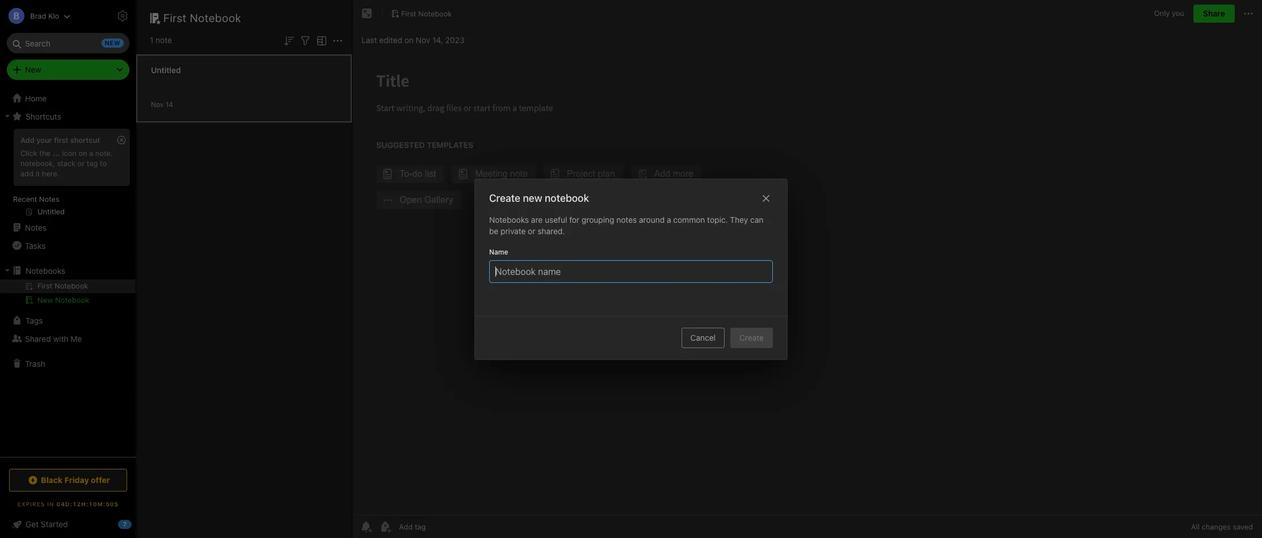 Task type: locate. For each thing, give the bounding box(es) containing it.
new notebook
[[37, 296, 89, 305]]

0 horizontal spatial first notebook
[[164, 11, 242, 24]]

0 vertical spatial or
[[78, 159, 85, 168]]

1 vertical spatial a
[[667, 215, 671, 225]]

shortcuts
[[26, 112, 61, 121]]

for
[[570, 215, 580, 225]]

first inside button
[[401, 9, 417, 18]]

0 vertical spatial create
[[489, 192, 521, 204]]

0 vertical spatial notebooks
[[489, 215, 529, 225]]

settings image
[[116, 9, 129, 23]]

you
[[1173, 9, 1185, 18]]

black friday offer
[[41, 476, 110, 485]]

create left new in the top left of the page
[[489, 192, 521, 204]]

add your first shortcut
[[20, 136, 100, 145]]

create
[[489, 192, 521, 204], [740, 333, 764, 343]]

0 vertical spatial notes
[[39, 195, 59, 204]]

notebooks inside notebooks are useful for grouping notes around a common topic. they can be private or shared.
[[489, 215, 529, 225]]

1
[[150, 35, 154, 45]]

last
[[362, 35, 377, 45]]

1 horizontal spatial first notebook
[[401, 9, 452, 18]]

tasks
[[25, 241, 46, 251]]

new
[[25, 65, 41, 74], [37, 296, 53, 305]]

nov left "14,"
[[416, 35, 430, 45]]

group containing add your first shortcut
[[0, 125, 136, 223]]

only
[[1155, 9, 1171, 18]]

name
[[489, 248, 508, 256]]

0 horizontal spatial notebook
[[55, 296, 89, 305]]

your
[[36, 136, 52, 145]]

me
[[71, 334, 82, 344]]

create inside button
[[740, 333, 764, 343]]

be
[[489, 226, 499, 236]]

add a reminder image
[[359, 521, 373, 534]]

1 vertical spatial notebooks
[[26, 266, 65, 276]]

notebook inside group
[[55, 296, 89, 305]]

notebooks down tasks
[[26, 266, 65, 276]]

grouping
[[582, 215, 615, 225]]

group
[[0, 125, 136, 223]]

home link
[[0, 89, 136, 107]]

tree
[[0, 89, 136, 457]]

notebooks up private
[[489, 215, 529, 225]]

note
[[156, 35, 172, 45]]

shared.
[[538, 226, 565, 236]]

notebook
[[419, 9, 452, 18], [190, 11, 242, 24], [55, 296, 89, 305]]

notes
[[617, 215, 637, 225]]

on inside note window element
[[405, 35, 414, 45]]

new up the tags
[[37, 296, 53, 305]]

1 vertical spatial or
[[528, 226, 536, 236]]

notebooks for notebooks
[[26, 266, 65, 276]]

1 horizontal spatial a
[[667, 215, 671, 225]]

0 vertical spatial nov
[[416, 35, 430, 45]]

1 horizontal spatial notebooks
[[489, 215, 529, 225]]

04d:12h:10m:50s
[[56, 501, 119, 508]]

1 horizontal spatial on
[[405, 35, 414, 45]]

add tag image
[[379, 521, 392, 534]]

notebooks
[[489, 215, 529, 225], [26, 266, 65, 276]]

create right cancel
[[740, 333, 764, 343]]

a right "around"
[[667, 215, 671, 225]]

0 horizontal spatial or
[[78, 159, 85, 168]]

notebooks inside "link"
[[26, 266, 65, 276]]

edited
[[379, 35, 403, 45]]

1 vertical spatial new
[[37, 296, 53, 305]]

useful
[[545, 215, 567, 225]]

2 horizontal spatial notebook
[[419, 9, 452, 18]]

new up the home
[[25, 65, 41, 74]]

or down are
[[528, 226, 536, 236]]

1 horizontal spatial create
[[740, 333, 764, 343]]

click the ...
[[20, 149, 60, 158]]

new inside new notebook button
[[37, 296, 53, 305]]

notebook inside note window element
[[419, 9, 452, 18]]

1 horizontal spatial or
[[528, 226, 536, 236]]

topic.
[[708, 215, 728, 225]]

first notebook up the 'note'
[[164, 11, 242, 24]]

shared with me
[[25, 334, 82, 344]]

tasks button
[[0, 237, 136, 255]]

here.
[[42, 169, 59, 178]]

a inside icon on a note, notebook, stack or tag to add it here.
[[89, 149, 93, 158]]

0 horizontal spatial notebooks
[[26, 266, 65, 276]]

a
[[89, 149, 93, 158], [667, 215, 671, 225]]

0 horizontal spatial create
[[489, 192, 521, 204]]

create for create
[[740, 333, 764, 343]]

0 vertical spatial a
[[89, 149, 93, 158]]

note window element
[[353, 0, 1263, 539]]

a up tag
[[89, 149, 93, 158]]

black friday offer button
[[9, 470, 127, 492]]

1 vertical spatial create
[[740, 333, 764, 343]]

only you
[[1155, 9, 1185, 18]]

untitled
[[151, 65, 181, 75]]

on inside icon on a note, notebook, stack or tag to add it here.
[[79, 149, 87, 158]]

cancel
[[691, 333, 716, 343]]

first
[[401, 9, 417, 18], [164, 11, 187, 24]]

1 horizontal spatial first
[[401, 9, 417, 18]]

notes up tasks
[[25, 223, 47, 233]]

new inside new popup button
[[25, 65, 41, 74]]

14,
[[433, 35, 443, 45]]

0 horizontal spatial on
[[79, 149, 87, 158]]

on down shortcut
[[79, 149, 87, 158]]

expand note image
[[361, 7, 374, 20]]

first
[[54, 136, 68, 145]]

private
[[501, 226, 526, 236]]

1 horizontal spatial nov
[[416, 35, 430, 45]]

or left tag
[[78, 159, 85, 168]]

on
[[405, 35, 414, 45], [79, 149, 87, 158]]

0 horizontal spatial a
[[89, 149, 93, 158]]

cell
[[0, 280, 136, 294]]

0 vertical spatial new
[[25, 65, 41, 74]]

first up the 'note'
[[164, 11, 187, 24]]

trash link
[[0, 355, 136, 373]]

notebooks link
[[0, 262, 136, 280]]

are
[[531, 215, 543, 225]]

1 vertical spatial on
[[79, 149, 87, 158]]

nov
[[416, 35, 430, 45], [151, 100, 164, 109]]

or
[[78, 159, 85, 168], [528, 226, 536, 236]]

a inside notebooks are useful for grouping notes around a common topic. they can be private or shared.
[[667, 215, 671, 225]]

0 vertical spatial on
[[405, 35, 414, 45]]

1 horizontal spatial notebook
[[190, 11, 242, 24]]

notes right recent
[[39, 195, 59, 204]]

on right edited
[[405, 35, 414, 45]]

notebooks for notebooks are useful for grouping notes around a common topic. they can be private or shared.
[[489, 215, 529, 225]]

in
[[47, 501, 54, 508]]

nov left 14
[[151, 100, 164, 109]]

home
[[25, 93, 47, 103]]

offer
[[91, 476, 110, 485]]

first notebook
[[401, 9, 452, 18], [164, 11, 242, 24]]

first notebook up "14,"
[[401, 9, 452, 18]]

shared
[[25, 334, 51, 344]]

cancel button
[[682, 328, 725, 348]]

icon
[[62, 149, 77, 158]]

shortcut
[[70, 136, 100, 145]]

1 vertical spatial nov
[[151, 100, 164, 109]]

add
[[20, 169, 33, 178]]

None search field
[[15, 33, 122, 53]]

share button
[[1194, 5, 1236, 23]]

first up "last edited on nov 14, 2023"
[[401, 9, 417, 18]]

all
[[1192, 523, 1200, 532]]

notes
[[39, 195, 59, 204], [25, 223, 47, 233]]



Task type: describe. For each thing, give the bounding box(es) containing it.
it
[[35, 169, 40, 178]]

shared with me link
[[0, 330, 136, 348]]

trash
[[25, 359, 45, 369]]

can
[[751, 215, 764, 225]]

new for new notebook
[[37, 296, 53, 305]]

...
[[53, 149, 60, 158]]

recent notes
[[13, 195, 59, 204]]

notes link
[[0, 219, 136, 237]]

tree containing home
[[0, 89, 136, 457]]

last edited on nov 14, 2023
[[362, 35, 465, 45]]

saved
[[1234, 523, 1254, 532]]

click
[[20, 149, 37, 158]]

Note Editor text field
[[353, 55, 1263, 516]]

nov inside note window element
[[416, 35, 430, 45]]

create button
[[731, 328, 773, 348]]

nov 14
[[151, 100, 173, 109]]

common
[[674, 215, 705, 225]]

with
[[53, 334, 68, 344]]

friday
[[64, 476, 89, 485]]

0 horizontal spatial nov
[[151, 100, 164, 109]]

the
[[39, 149, 50, 158]]

Search text field
[[15, 33, 122, 53]]

notes inside group
[[39, 195, 59, 204]]

they
[[730, 215, 749, 225]]

stack
[[57, 159, 76, 168]]

first notebook button
[[387, 6, 456, 22]]

1 note
[[150, 35, 172, 45]]

0 horizontal spatial first
[[164, 11, 187, 24]]

black
[[41, 476, 63, 485]]

notebook for new notebook button at bottom
[[55, 296, 89, 305]]

notebooks are useful for grouping notes around a common topic. they can be private or shared.
[[489, 215, 764, 236]]

note,
[[95, 149, 113, 158]]

1 vertical spatial notes
[[25, 223, 47, 233]]

shortcuts button
[[0, 107, 136, 125]]

to
[[100, 159, 107, 168]]

tag
[[87, 159, 98, 168]]

around
[[639, 215, 665, 225]]

recent
[[13, 195, 37, 204]]

notebook
[[545, 192, 589, 204]]

or inside notebooks are useful for grouping notes around a common topic. they can be private or shared.
[[528, 226, 536, 236]]

changes
[[1202, 523, 1231, 532]]

add
[[20, 136, 35, 145]]

new button
[[7, 60, 129, 80]]

2023
[[445, 35, 465, 45]]

first notebook inside button
[[401, 9, 452, 18]]

close image
[[760, 192, 773, 205]]

expires
[[17, 501, 45, 508]]

new notebook button
[[0, 294, 136, 307]]

new notebook group
[[0, 280, 136, 312]]

expand notebooks image
[[3, 266, 12, 275]]

all changes saved
[[1192, 523, 1254, 532]]

create new notebook
[[489, 192, 589, 204]]

tags
[[26, 316, 43, 326]]

expires in 04d:12h:10m:50s
[[17, 501, 119, 508]]

create for create new notebook
[[489, 192, 521, 204]]

tags button
[[0, 312, 136, 330]]

icon on a note, notebook, stack or tag to add it here.
[[20, 149, 113, 178]]

14
[[166, 100, 173, 109]]

new
[[523, 192, 543, 204]]

new for new
[[25, 65, 41, 74]]

Name text field
[[495, 261, 768, 282]]

notebook,
[[20, 159, 55, 168]]

or inside icon on a note, notebook, stack or tag to add it here.
[[78, 159, 85, 168]]

notebook for first notebook button
[[419, 9, 452, 18]]

share
[[1204, 9, 1226, 18]]



Task type: vqa. For each thing, say whether or not it's contained in the screenshot.
Recent Notes
yes



